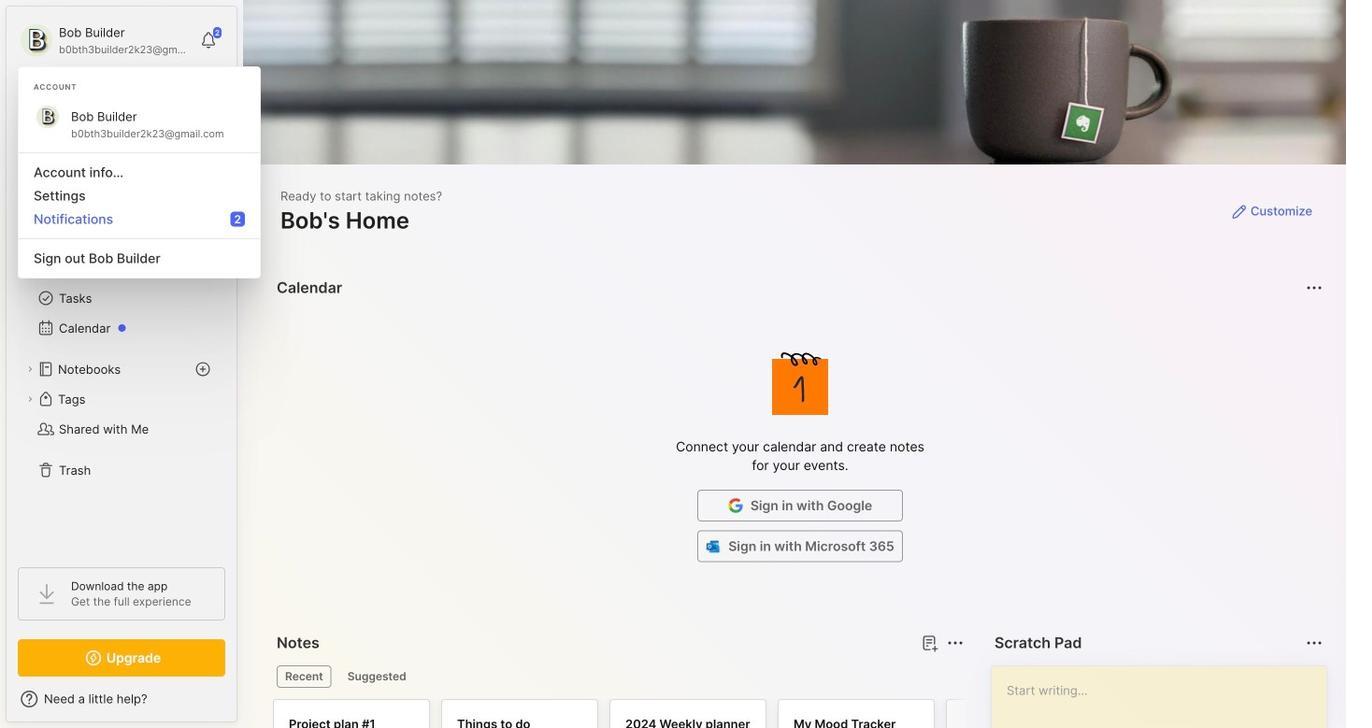 Task type: describe. For each thing, give the bounding box(es) containing it.
none search field inside main 'element'
[[51, 93, 201, 115]]

1 tab from the left
[[277, 666, 332, 688]]

click to collapse image
[[236, 694, 250, 716]]

Search text field
[[51, 95, 201, 113]]

Start writing… text field
[[1007, 667, 1326, 728]]



Task type: vqa. For each thing, say whether or not it's contained in the screenshot.
group
no



Task type: locate. For each thing, give the bounding box(es) containing it.
1 horizontal spatial tab
[[339, 666, 415, 688]]

None search field
[[51, 93, 201, 115]]

0 horizontal spatial tab
[[277, 666, 332, 688]]

WHAT'S NEW field
[[7, 684, 237, 714]]

expand tags image
[[24, 394, 36, 405]]

main element
[[0, 0, 243, 728]]

tree inside main 'element'
[[7, 182, 237, 551]]

expand notebooks image
[[24, 364, 36, 375]]

tab
[[277, 666, 332, 688], [339, 666, 415, 688]]

row group
[[273, 699, 1115, 728]]

2 tab from the left
[[339, 666, 415, 688]]

tree
[[7, 182, 237, 551]]

dropdown list menu
[[19, 145, 260, 270]]

Account field
[[18, 22, 191, 59]]

tab list
[[277, 666, 961, 688]]



